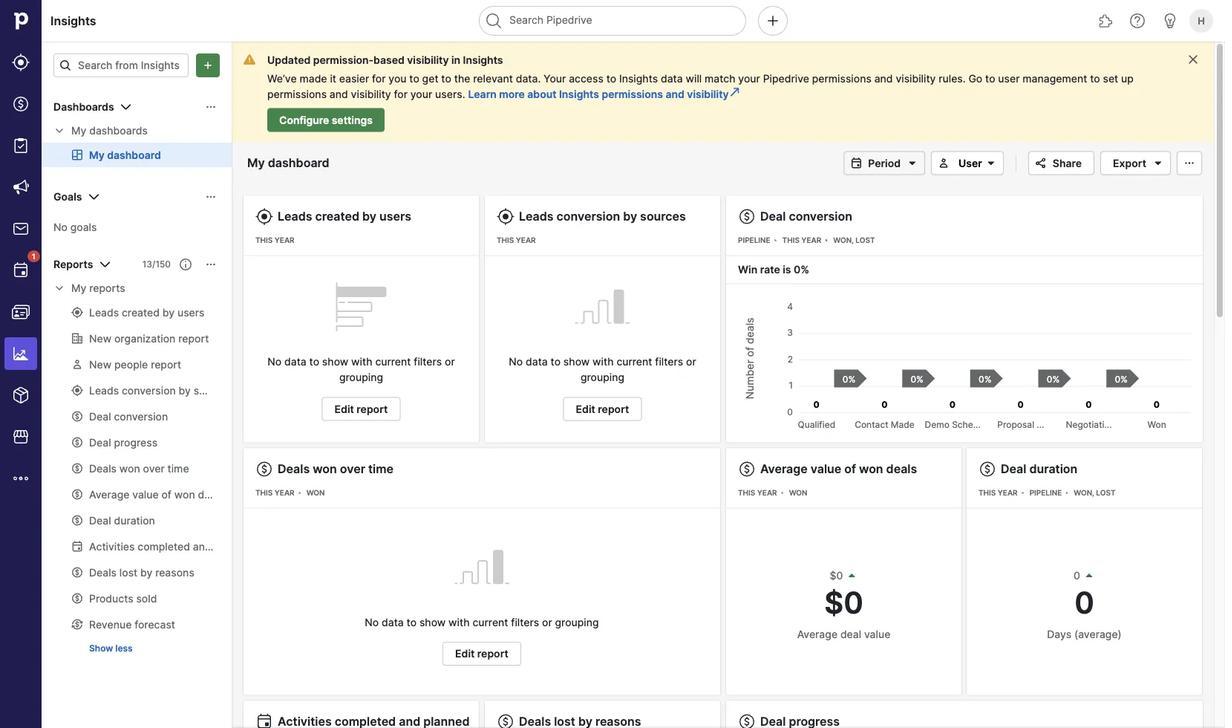 Task type: locate. For each thing, give the bounding box(es) containing it.
0 vertical spatial dashboards
[[53, 101, 114, 113]]

2 leads from the left
[[519, 209, 554, 224]]

2 horizontal spatial permissions
[[813, 72, 872, 85]]

visibility up "get"
[[407, 53, 449, 66]]

by left sources
[[623, 209, 638, 224]]

1 horizontal spatial value
[[865, 628, 891, 640]]

with for users
[[351, 356, 373, 368]]

2 won from the left
[[789, 488, 808, 497]]

1 vertical spatial your
[[411, 88, 433, 101]]

goals down the goals button
[[70, 221, 97, 233]]

1 horizontal spatial edit report button
[[443, 642, 522, 666]]

1 color positive image from the left
[[847, 570, 858, 582]]

1 horizontal spatial leads
[[519, 209, 554, 224]]

permissions
[[813, 72, 872, 85], [267, 88, 327, 101], [602, 88, 663, 101]]

my right 1 link at the left
[[71, 282, 86, 295]]

goals up no goals
[[53, 191, 82, 203]]

color primary image
[[205, 101, 217, 113], [904, 157, 922, 169], [1033, 157, 1050, 169], [1181, 157, 1199, 169], [85, 188, 103, 206], [180, 259, 192, 270], [205, 259, 217, 270], [739, 460, 756, 478], [256, 713, 273, 728], [739, 713, 756, 728]]

edit report for sources
[[576, 403, 630, 415]]

about
[[528, 88, 557, 101]]

won down deals won over time link
[[307, 488, 325, 497]]

your up color link icon
[[739, 72, 761, 85]]

color secondary image left user
[[935, 157, 953, 169]]

insights up learn more about insights permissions and visibility link
[[620, 72, 658, 85]]

configure settings
[[279, 114, 373, 126]]

show
[[322, 356, 349, 368], [564, 356, 590, 368], [420, 616, 446, 629]]

1 horizontal spatial with
[[449, 616, 470, 629]]

edit for sources
[[576, 403, 596, 415]]

2 color secondary image from the left
[[983, 157, 1001, 169]]

2 by from the left
[[623, 209, 638, 224]]

share button
[[1029, 151, 1095, 175]]

and left color link icon
[[666, 88, 685, 101]]

won for average
[[789, 488, 808, 497]]

0 horizontal spatial by
[[363, 209, 377, 224]]

edit for time
[[455, 647, 475, 660]]

filters for sources
[[656, 356, 684, 368]]

deal for deal duration
[[1002, 462, 1027, 476]]

my right projects "icon" at the left top
[[71, 124, 86, 137]]

1 horizontal spatial show
[[420, 616, 446, 629]]

won, lost for deal duration
[[1074, 488, 1116, 497]]

1 horizontal spatial report
[[478, 647, 509, 660]]

1 conversion from the left
[[557, 209, 620, 224]]

1 vertical spatial reports
[[89, 282, 125, 295]]

2 horizontal spatial show
[[564, 356, 590, 368]]

color secondary image left my reports
[[53, 282, 65, 294]]

1 horizontal spatial filters
[[511, 616, 540, 629]]

1 horizontal spatial conversion
[[789, 209, 853, 224]]

configure
[[279, 114, 329, 126]]

or
[[445, 356, 455, 368], [686, 356, 697, 368], [542, 616, 553, 629]]

average
[[761, 462, 808, 476], [798, 628, 838, 640]]

0 horizontal spatial deal
[[761, 209, 786, 224]]

0 vertical spatial goals
[[53, 191, 82, 203]]

1 horizontal spatial won, lost
[[1074, 488, 1116, 497]]

color positive image up deal
[[847, 570, 858, 582]]

pipeline down deal duration link
[[1030, 488, 1063, 497]]

won, lost
[[834, 236, 876, 245], [1074, 488, 1116, 497]]

0 vertical spatial value
[[811, 462, 842, 476]]

0 horizontal spatial edit
[[335, 403, 354, 415]]

1 horizontal spatial for
[[394, 88, 408, 101]]

h button
[[1187, 6, 1217, 36]]

h
[[1199, 15, 1206, 26]]

color positive image up days (average) at the bottom right
[[1084, 570, 1096, 582]]

based
[[374, 53, 405, 66]]

won
[[313, 462, 337, 476], [860, 462, 884, 476]]

1 vertical spatial for
[[394, 88, 408, 101]]

value left 'of'
[[811, 462, 842, 476]]

1 vertical spatial deal
[[1002, 462, 1027, 476]]

0 vertical spatial 0
[[1074, 569, 1081, 582]]

pipeline up win
[[739, 236, 771, 245]]

visibility
[[407, 53, 449, 66], [896, 72, 936, 85], [351, 88, 391, 101], [687, 88, 729, 101]]

permission-
[[313, 53, 374, 66]]

won, down 'duration' at right bottom
[[1074, 488, 1095, 497]]

region
[[739, 294, 1192, 431]]

0 horizontal spatial and
[[330, 88, 348, 101]]

1 horizontal spatial color secondary image
[[983, 157, 1001, 169]]

color primary image inside share button
[[1033, 157, 1050, 169]]

with for time
[[449, 616, 470, 629]]

goals inside button
[[53, 191, 82, 203]]

for
[[372, 72, 386, 85], [394, 88, 408, 101]]

1 horizontal spatial by
[[623, 209, 638, 224]]

1 horizontal spatial color positive image
[[1084, 570, 1096, 582]]

1 vertical spatial won,
[[1074, 488, 1095, 497]]

reports
[[53, 258, 93, 271], [89, 282, 125, 295]]

show less
[[89, 643, 133, 654]]

permissions down we've
[[267, 88, 327, 101]]

0 horizontal spatial your
[[411, 88, 433, 101]]

2 color secondary image from the top
[[53, 282, 65, 294]]

by left users
[[363, 209, 377, 224]]

or for deals won over time
[[542, 616, 553, 629]]

2 color positive image from the left
[[1084, 570, 1096, 582]]

reports up my reports
[[53, 258, 93, 271]]

relevant
[[474, 72, 513, 85]]

edit report for time
[[455, 647, 509, 660]]

1 horizontal spatial and
[[666, 88, 685, 101]]

we've
[[267, 72, 297, 85]]

updated permission-based visibility in insights
[[267, 53, 503, 66]]

1 leads from the left
[[278, 209, 312, 224]]

0 horizontal spatial edit report
[[335, 403, 388, 415]]

by
[[363, 209, 377, 224], [623, 209, 638, 224]]

2 conversion from the left
[[789, 209, 853, 224]]

color positive image for 0
[[1084, 570, 1096, 582]]

this year
[[256, 236, 295, 245], [497, 236, 536, 245], [783, 236, 822, 245], [256, 488, 295, 497], [739, 488, 778, 497], [979, 488, 1018, 497]]

1 vertical spatial average
[[798, 628, 838, 640]]

color positive image
[[847, 570, 858, 582], [1084, 570, 1096, 582]]

data for deals won over time
[[382, 616, 404, 629]]

2 my from the top
[[71, 282, 86, 295]]

color secondary image for my dashboards
[[53, 125, 65, 137]]

in
[[452, 53, 461, 66]]

edit report button
[[322, 397, 401, 421], [564, 397, 642, 421], [443, 642, 522, 666]]

0 vertical spatial my
[[71, 124, 86, 137]]

color primary image
[[1188, 53, 1200, 65], [59, 59, 71, 71], [117, 98, 135, 116], [848, 157, 866, 169], [1150, 157, 1168, 169], [205, 191, 217, 203], [256, 208, 273, 225], [497, 208, 515, 225], [739, 208, 756, 225], [96, 256, 114, 273], [256, 460, 273, 478], [979, 460, 997, 478], [497, 713, 515, 728]]

0 horizontal spatial won
[[313, 462, 337, 476]]

0 vertical spatial color secondary image
[[53, 125, 65, 137]]

1 horizontal spatial lost
[[1097, 488, 1116, 497]]

report
[[357, 403, 388, 415], [598, 403, 630, 415], [478, 647, 509, 660]]

dashboards inside button
[[53, 101, 114, 113]]

won, down deal conversion
[[834, 236, 854, 245]]

lost for deal duration
[[1097, 488, 1116, 497]]

1 horizontal spatial won,
[[1074, 488, 1095, 497]]

2 horizontal spatial filters
[[656, 356, 684, 368]]

or for leads conversion by sources
[[686, 356, 697, 368]]

deal left 'duration' at right bottom
[[1002, 462, 1027, 476]]

won left over on the bottom left of the page
[[313, 462, 337, 476]]

2 horizontal spatial or
[[686, 356, 697, 368]]

2 horizontal spatial and
[[875, 72, 893, 85]]

color primary image inside 'period' button
[[848, 157, 866, 169]]

home image
[[10, 10, 32, 32]]

edit
[[335, 403, 354, 415], [576, 403, 596, 415], [455, 647, 475, 660]]

1 horizontal spatial pipeline
[[1030, 488, 1063, 497]]

more
[[499, 88, 525, 101]]

1 horizontal spatial edit report
[[455, 647, 509, 660]]

0 vertical spatial deal
[[761, 209, 786, 224]]

won down average value of won deals link
[[789, 488, 808, 497]]

leads conversion by sources link
[[519, 209, 686, 224]]

my
[[71, 124, 86, 137], [71, 282, 86, 295]]

color secondary image
[[935, 157, 953, 169], [983, 157, 1001, 169]]

value right deal
[[865, 628, 891, 640]]

color secondary image
[[53, 125, 65, 137], [53, 282, 65, 294]]

average for average deal value
[[798, 628, 838, 640]]

no for deals won over time
[[365, 616, 379, 629]]

goals
[[53, 191, 82, 203], [70, 221, 97, 233]]

1 vertical spatial color secondary image
[[53, 282, 65, 294]]

0 horizontal spatial color positive image
[[847, 570, 858, 582]]

marketplace image
[[12, 428, 30, 446]]

and
[[875, 72, 893, 85], [330, 88, 348, 101], [666, 88, 685, 101]]

filters
[[414, 356, 442, 368], [656, 356, 684, 368], [511, 616, 540, 629]]

edit report for users
[[335, 403, 388, 415]]

leads for leads conversion by sources
[[519, 209, 554, 224]]

no
[[53, 221, 68, 233], [268, 356, 282, 368], [509, 356, 523, 368], [365, 616, 379, 629]]

1 my from the top
[[71, 124, 86, 137]]

color secondary image right projects "icon" at the left top
[[53, 125, 65, 137]]

conversion for leads
[[557, 209, 620, 224]]

made
[[300, 72, 327, 85]]

2 horizontal spatial with
[[593, 356, 614, 368]]

period
[[869, 157, 901, 169]]

0 horizontal spatial show
[[322, 356, 349, 368]]

0 horizontal spatial for
[[372, 72, 386, 85]]

1 won from the left
[[307, 488, 325, 497]]

color secondary image left share button
[[983, 157, 1001, 169]]

permissions right pipedrive on the right top of page
[[813, 72, 872, 85]]

average left deal
[[798, 628, 838, 640]]

menu item
[[0, 333, 42, 374]]

win rate is 0%
[[739, 263, 810, 276]]

1 horizontal spatial current
[[473, 616, 509, 629]]

to
[[410, 72, 420, 85], [442, 72, 452, 85], [607, 72, 617, 85], [986, 72, 996, 85], [1091, 72, 1101, 85], [310, 356, 320, 368], [551, 356, 561, 368], [407, 616, 417, 629]]

0 horizontal spatial color secondary image
[[935, 157, 953, 169]]

edit report
[[335, 403, 388, 415], [576, 403, 630, 415], [455, 647, 509, 660]]

0 horizontal spatial won
[[307, 488, 325, 497]]

1 vertical spatial pipeline
[[1030, 488, 1063, 497]]

show less button
[[83, 640, 139, 658]]

no data to show with current filters or grouping for time
[[365, 616, 599, 629]]

0 horizontal spatial lost
[[856, 236, 876, 245]]

0 horizontal spatial or
[[445, 356, 455, 368]]

2 horizontal spatial edit report
[[576, 403, 630, 415]]

2 horizontal spatial current
[[617, 356, 653, 368]]

2 horizontal spatial edit
[[576, 403, 596, 415]]

dashboards down 'dashboards' button
[[89, 124, 148, 137]]

you
[[389, 72, 407, 85]]

permissions down access
[[602, 88, 663, 101]]

1 vertical spatial my
[[71, 282, 86, 295]]

up
[[1122, 72, 1134, 85]]

days
[[1048, 628, 1072, 640]]

1 horizontal spatial won
[[789, 488, 808, 497]]

0%
[[794, 263, 810, 276]]

get
[[422, 72, 439, 85]]

is
[[783, 263, 792, 276]]

users
[[380, 209, 412, 224]]

filters for users
[[414, 356, 442, 368]]

reports down no goals
[[89, 282, 125, 295]]

1 color secondary image from the top
[[53, 125, 65, 137]]

show for time
[[420, 616, 446, 629]]

1 horizontal spatial edit
[[455, 647, 475, 660]]

leads
[[278, 209, 312, 224], [519, 209, 554, 224]]

grouping for time
[[555, 616, 599, 629]]

won
[[307, 488, 325, 497], [789, 488, 808, 497]]

data inside we've made it easier for you to get to the relevant data. your access to insights data will match your pipedrive permissions and visibility rules. go to user management to set up permissions and visibility for your users.
[[661, 72, 683, 85]]

0 horizontal spatial conversion
[[557, 209, 620, 224]]

quick help image
[[1129, 12, 1147, 30]]

0 horizontal spatial current
[[375, 356, 411, 368]]

insights up "relevant" in the top left of the page
[[463, 53, 503, 66]]

0 horizontal spatial leads
[[278, 209, 312, 224]]

won for deals
[[307, 488, 325, 497]]

0 horizontal spatial won,
[[834, 236, 854, 245]]

insights down access
[[559, 88, 600, 101]]

your down "get"
[[411, 88, 433, 101]]

will
[[686, 72, 702, 85]]

leads for leads created by users
[[278, 209, 312, 224]]

color positive image for $0
[[847, 570, 858, 582]]

$0
[[830, 569, 844, 582], [825, 584, 864, 620]]

1 horizontal spatial or
[[542, 616, 553, 629]]

and left the rules.
[[875, 72, 893, 85]]

with
[[351, 356, 373, 368], [593, 356, 614, 368], [449, 616, 470, 629]]

0 horizontal spatial report
[[357, 403, 388, 415]]

1 vertical spatial lost
[[1097, 488, 1116, 497]]

configure settings link
[[267, 108, 385, 132]]

data for leads conversion by sources
[[526, 356, 548, 368]]

1 vertical spatial goals
[[70, 221, 97, 233]]

year
[[275, 236, 295, 245], [516, 236, 536, 245], [802, 236, 822, 245], [275, 488, 295, 497], [758, 488, 778, 497], [998, 488, 1018, 497]]

0 horizontal spatial value
[[811, 462, 842, 476]]

2 horizontal spatial report
[[598, 403, 630, 415]]

deal for deal conversion
[[761, 209, 786, 224]]

1 menu
[[0, 0, 42, 728]]

0 horizontal spatial filters
[[414, 356, 442, 368]]

goals button
[[42, 185, 232, 209]]

dashboards up my dashboards at top left
[[53, 101, 114, 113]]

0 vertical spatial lost
[[856, 236, 876, 245]]

(average)
[[1075, 628, 1122, 640]]

2 horizontal spatial edit report button
[[564, 397, 642, 421]]

deal up win rate is 0%
[[761, 209, 786, 224]]

won, lost down 'duration' at right bottom
[[1074, 488, 1116, 497]]

0 horizontal spatial with
[[351, 356, 373, 368]]

grouping
[[339, 371, 383, 384], [581, 371, 625, 384], [555, 616, 599, 629]]

contacts image
[[12, 303, 30, 321]]

color undefined image
[[12, 262, 30, 279]]

0 vertical spatial pipeline
[[739, 236, 771, 245]]

conversion
[[557, 209, 620, 224], [789, 209, 853, 224]]

sales assistant image
[[1162, 12, 1180, 30]]

average left 'of'
[[761, 462, 808, 476]]

your
[[739, 72, 761, 85], [411, 88, 433, 101]]

my dashboards
[[71, 124, 148, 137]]

value
[[811, 462, 842, 476], [865, 628, 891, 640]]

insights inside we've made it easier for you to get to the relevant data. your access to insights data will match your pipedrive permissions and visibility rules. go to user management to set up permissions and visibility for your users.
[[620, 72, 658, 85]]

for down you in the left of the page
[[394, 88, 408, 101]]

filters for time
[[511, 616, 540, 629]]

0 vertical spatial reports
[[53, 258, 93, 271]]

1 vertical spatial won, lost
[[1074, 488, 1116, 497]]

1 horizontal spatial deal
[[1002, 462, 1027, 476]]

we've made it easier for you to get to the relevant data. your access to insights data will match your pipedrive permissions and visibility rules. go to user management to set up permissions and visibility for your users.
[[267, 72, 1134, 101]]

insights image
[[12, 345, 30, 363]]

1 horizontal spatial your
[[739, 72, 761, 85]]

won, lost down deal conversion
[[834, 236, 876, 245]]

current
[[375, 356, 411, 368], [617, 356, 653, 368], [473, 616, 509, 629]]

data.
[[516, 72, 541, 85]]

1 by from the left
[[363, 209, 377, 224]]

and down it
[[330, 88, 348, 101]]

0 vertical spatial won, lost
[[834, 236, 876, 245]]

0 horizontal spatial edit report button
[[322, 397, 401, 421]]

for left you in the left of the page
[[372, 72, 386, 85]]

leads created by users link
[[278, 209, 412, 224]]

learn more about insights permissions and visibility
[[468, 88, 729, 101]]

0 vertical spatial average
[[761, 462, 808, 476]]

won right 'of'
[[860, 462, 884, 476]]

0 horizontal spatial won, lost
[[834, 236, 876, 245]]

0 vertical spatial won,
[[834, 236, 854, 245]]

1 horizontal spatial won
[[860, 462, 884, 476]]

won,
[[834, 236, 854, 245], [1074, 488, 1095, 497]]

dashboards
[[53, 101, 114, 113], [89, 124, 148, 137]]

color warning image
[[244, 53, 256, 65]]



Task type: describe. For each thing, give the bounding box(es) containing it.
current for users
[[375, 356, 411, 368]]

edit for users
[[335, 403, 354, 415]]

lost for deal conversion
[[856, 236, 876, 245]]

0 vertical spatial your
[[739, 72, 761, 85]]

visibility left the rules.
[[896, 72, 936, 85]]

1 link
[[4, 250, 40, 287]]

user
[[959, 157, 983, 169]]

0 horizontal spatial pipeline
[[739, 236, 771, 245]]

deal conversion link
[[761, 209, 853, 224]]

deal
[[841, 628, 862, 640]]

color secondary image for my reports
[[53, 282, 65, 294]]

updated
[[267, 53, 311, 66]]

1 vertical spatial $0
[[825, 584, 864, 620]]

export
[[1114, 157, 1147, 169]]

0 vertical spatial $0
[[830, 569, 844, 582]]

with for sources
[[593, 356, 614, 368]]

0 vertical spatial for
[[372, 72, 386, 85]]

access
[[569, 72, 604, 85]]

1 vertical spatial 0
[[1075, 584, 1095, 620]]

current for sources
[[617, 356, 653, 368]]

learn more about insights permissions and visibility link
[[468, 86, 741, 101]]

rules.
[[939, 72, 966, 85]]

insights right "home" icon
[[51, 13, 96, 28]]

leads conversion by sources
[[519, 209, 686, 224]]

color primary image inside 'dashboards' button
[[117, 98, 135, 116]]

export button
[[1101, 151, 1172, 175]]

deal conversion
[[761, 209, 853, 224]]

deals image
[[12, 95, 30, 113]]

report for sources
[[598, 403, 630, 415]]

visibility down easier
[[351, 88, 391, 101]]

show for users
[[322, 356, 349, 368]]

conversion for deal
[[789, 209, 853, 224]]

deal duration
[[1002, 462, 1078, 476]]

sales inbox image
[[12, 220, 30, 238]]

1 vertical spatial value
[[865, 628, 891, 640]]

created
[[315, 209, 360, 224]]

campaigns image
[[12, 178, 30, 196]]

leads created by users
[[278, 209, 412, 224]]

management
[[1023, 72, 1088, 85]]

rate
[[761, 263, 781, 276]]

color primary image inside the goals button
[[205, 191, 217, 203]]

of
[[845, 462, 857, 476]]

won, for deal duration
[[1074, 488, 1095, 497]]

color link image
[[729, 86, 741, 98]]

My dashboard field
[[244, 153, 351, 173]]

edit report button for sources
[[564, 397, 642, 421]]

color primary image inside 'dashboards' button
[[205, 101, 217, 113]]

edit report button for time
[[443, 642, 522, 666]]

your
[[544, 72, 566, 85]]

time
[[368, 462, 394, 476]]

won, lost for deal conversion
[[834, 236, 876, 245]]

no for leads created by users
[[268, 356, 282, 368]]

color primary image inside export button
[[1150, 157, 1168, 169]]

edit report button for users
[[322, 397, 401, 421]]

users.
[[435, 88, 466, 101]]

quick add image
[[765, 12, 782, 30]]

more image
[[12, 470, 30, 487]]

data for leads created by users
[[285, 356, 307, 368]]

grouping for users
[[339, 371, 383, 384]]

1
[[32, 252, 36, 261]]

less
[[115, 643, 133, 654]]

by for conversion
[[623, 209, 638, 224]]

color primary image inside the goals button
[[85, 188, 103, 206]]

deals
[[887, 462, 918, 476]]

period button
[[844, 151, 926, 175]]

13/150
[[142, 259, 171, 270]]

deals
[[278, 462, 310, 476]]

1 vertical spatial dashboards
[[89, 124, 148, 137]]

0 horizontal spatial permissions
[[267, 88, 327, 101]]

average for average value of won deals
[[761, 462, 808, 476]]

deals won over time link
[[278, 462, 394, 476]]

it
[[330, 72, 337, 85]]

learn
[[468, 88, 497, 101]]

visibility down match
[[687, 88, 729, 101]]

1 won from the left
[[313, 462, 337, 476]]

over
[[340, 462, 366, 476]]

match
[[705, 72, 736, 85]]

duration
[[1030, 462, 1078, 476]]

projects image
[[12, 137, 30, 155]]

share
[[1053, 157, 1083, 169]]

user button
[[932, 151, 1004, 175]]

deal duration link
[[1002, 462, 1078, 476]]

days (average)
[[1048, 628, 1122, 640]]

sources
[[641, 209, 686, 224]]

my reports
[[71, 282, 125, 295]]

Search from Insights text field
[[53, 53, 189, 77]]

deals won over time
[[278, 462, 394, 476]]

1 horizontal spatial permissions
[[602, 88, 663, 101]]

2 won from the left
[[860, 462, 884, 476]]

or for leads created by users
[[445, 356, 455, 368]]

no data to show with current filters or grouping for users
[[268, 356, 455, 384]]

no for leads conversion by sources
[[509, 356, 523, 368]]

my for my reports
[[71, 282, 86, 295]]

dashboards button
[[42, 95, 232, 119]]

average deal value
[[798, 628, 891, 640]]

set
[[1104, 72, 1119, 85]]

easier
[[339, 72, 369, 85]]

settings
[[332, 114, 373, 126]]

my for my dashboards
[[71, 124, 86, 137]]

average value of won deals
[[761, 462, 918, 476]]

win
[[739, 263, 758, 276]]

pipedrive
[[764, 72, 810, 85]]

user
[[999, 72, 1020, 85]]

won, for deal conversion
[[834, 236, 854, 245]]

report for time
[[478, 647, 509, 660]]

average value of won deals link
[[761, 462, 918, 476]]

grouping for sources
[[581, 371, 625, 384]]

current for time
[[473, 616, 509, 629]]

no data to show with current filters or grouping for sources
[[509, 356, 697, 384]]

by for created
[[363, 209, 377, 224]]

show for sources
[[564, 356, 590, 368]]

leads image
[[12, 53, 30, 71]]

report for users
[[357, 403, 388, 415]]

Search Pipedrive field
[[479, 6, 747, 36]]

no goals
[[53, 221, 97, 233]]

products image
[[12, 386, 30, 404]]

1 color secondary image from the left
[[935, 157, 953, 169]]

color primary inverted image
[[199, 59, 217, 71]]

show
[[89, 643, 113, 654]]

go
[[969, 72, 983, 85]]

the
[[454, 72, 471, 85]]

color primary image inside 'period' button
[[904, 157, 922, 169]]



Task type: vqa. For each thing, say whether or not it's contained in the screenshot.
86
no



